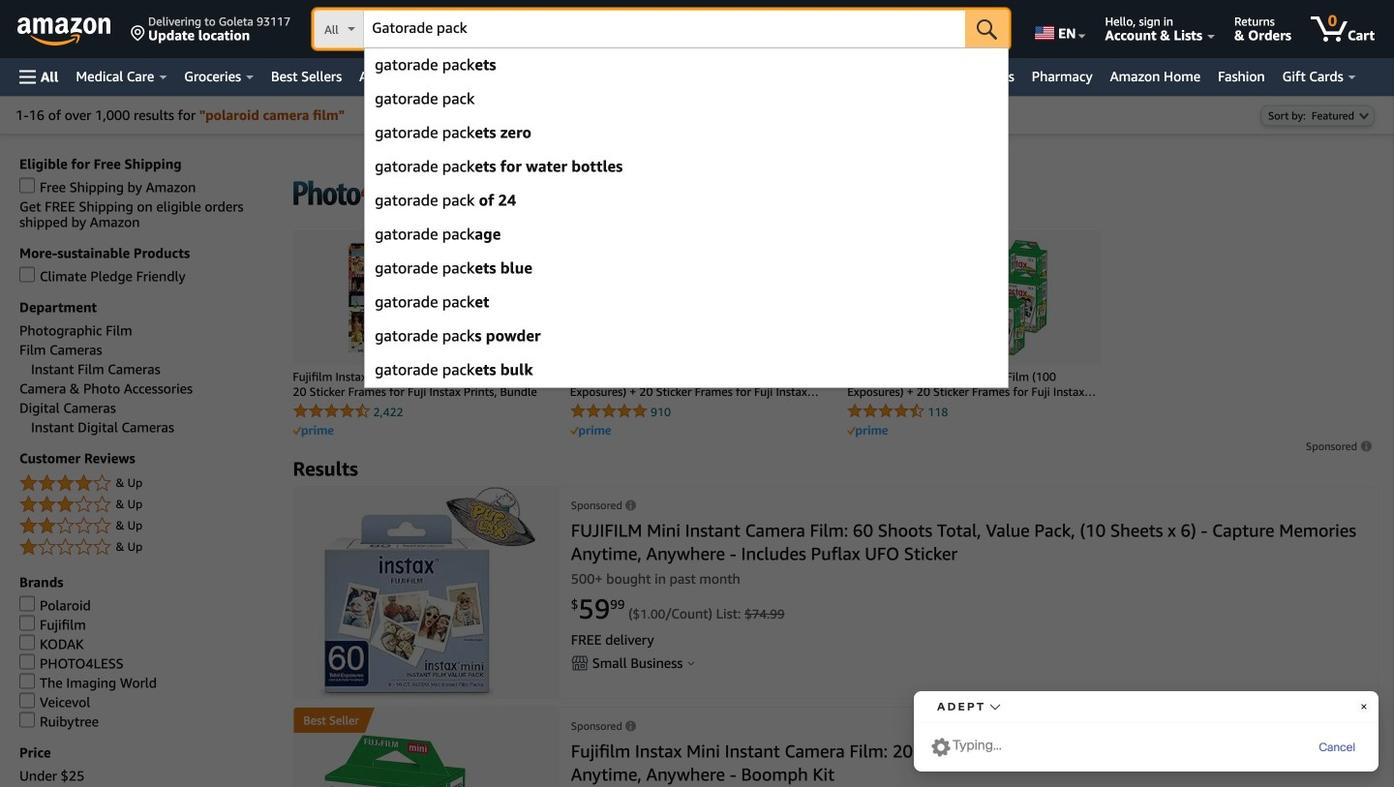 Task type: describe. For each thing, give the bounding box(es) containing it.
2 eligible for prime. image from the left
[[570, 426, 611, 437]]

none search field inside navigation navigation
[[314, 10, 1009, 50]]

2 stars & up element
[[19, 515, 273, 538]]

1 checkbox image from the top
[[19, 267, 35, 282]]

eligible for prime. image for 5x fujifilm instax mini instant film (100 exposures) + 20 sticker frames for fuji instax prints travel package image
[[847, 426, 888, 437]]

6 checkbox image from the top
[[19, 712, 35, 728]]

eligible for prime. image for fujifilm instax mini instant film 20 exposures, 20 sticker frames for fuji instax prints, bundle image
[[293, 426, 333, 437]]

sponsored ad - fujifilm instax mini instant camera film: 20 shoots total, (10 sheets x 2) - capture memories anytime, anyw... image
[[324, 735, 529, 787]]



Task type: locate. For each thing, give the bounding box(es) containing it.
4 stars & up element
[[19, 472, 273, 495]]

checkbox image
[[19, 267, 35, 282], [19, 596, 35, 611], [19, 615, 35, 631]]

5x fujifilm instax mini instant film (100 exposures) + 20 sticker frames for fuji instax prints travel package image
[[887, 240, 1061, 356]]

1 star & up element
[[19, 536, 273, 559]]

None submit
[[965, 10, 1009, 48]]

eligible for prime. image
[[293, 426, 333, 437], [570, 426, 611, 437], [847, 426, 888, 437]]

navigation navigation
[[0, 0, 1394, 388]]

amazon image
[[17, 17, 111, 46]]

none submit inside search field
[[965, 10, 1009, 48]]

sponsored ad - fujifilm mini instant camera film: 60 shoots total, value pack, (10 sheets x 6) - capture memories anytime,... image
[[318, 487, 535, 698]]

group
[[294, 708, 365, 733]]

3 stars & up element
[[19, 493, 273, 516]]

1 eligible for prime. image from the left
[[293, 426, 333, 437]]

3 checkbox image from the top
[[19, 615, 35, 631]]

4 checkbox image from the top
[[19, 673, 35, 689]]

0 vertical spatial checkbox image
[[19, 267, 35, 282]]

checkbox image
[[19, 178, 35, 193], [19, 635, 35, 650], [19, 654, 35, 669], [19, 673, 35, 689], [19, 693, 35, 708], [19, 712, 35, 728]]

2 vertical spatial checkbox image
[[19, 615, 35, 631]]

3 eligible for prime. image from the left
[[847, 426, 888, 437]]

2 horizontal spatial eligible for prime. image
[[847, 426, 888, 437]]

2 checkbox image from the top
[[19, 635, 35, 650]]

2 checkbox image from the top
[[19, 596, 35, 611]]

None search field
[[314, 10, 1009, 50]]

0 horizontal spatial eligible for prime. image
[[293, 426, 333, 437]]

1 horizontal spatial eligible for prime. image
[[570, 426, 611, 437]]

3 checkbox image from the top
[[19, 654, 35, 669]]

dropdown image
[[1359, 112, 1369, 120]]

5 checkbox image from the top
[[19, 693, 35, 708]]

1 vertical spatial checkbox image
[[19, 596, 35, 611]]

1 checkbox image from the top
[[19, 178, 35, 193]]

fujifilm instax mini instant film 20 exposures, 20 sticker frames for fuji instax prints, bundle image
[[333, 240, 507, 356]]

Search Amazon text field
[[364, 11, 965, 47]]



Task type: vqa. For each thing, say whether or not it's contained in the screenshot.
free delivery
no



